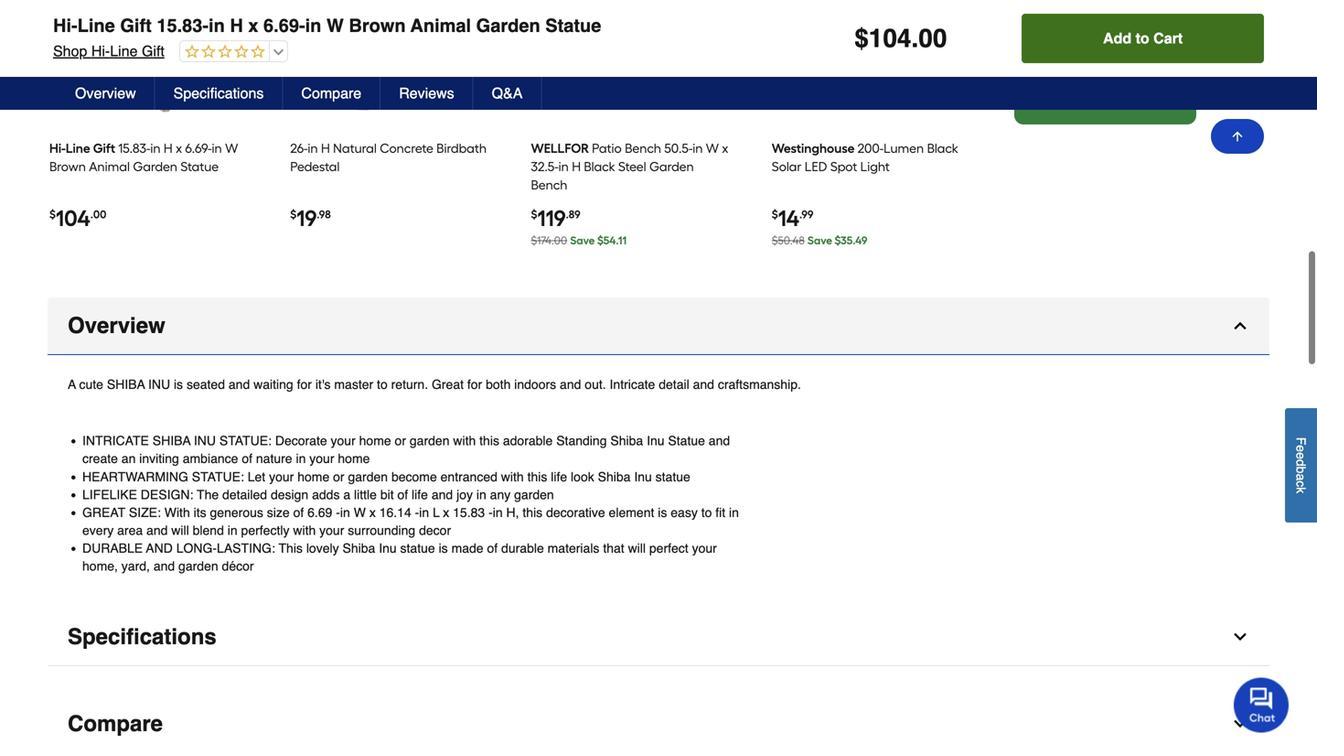 Task type: vqa. For each thing, say whether or not it's contained in the screenshot.
and
yes



Task type: describe. For each thing, give the bounding box(es) containing it.
this
[[279, 541, 303, 556]]

15.83- inside the 15.83-in h x 6.69-in w brown animal garden statue
[[118, 141, 150, 156]]

ambiance
[[183, 451, 238, 466]]

1 horizontal spatial will
[[628, 541, 646, 556]]

26-
[[290, 141, 308, 156]]

steel
[[619, 159, 647, 174]]

cart
[[1154, 30, 1184, 47]]

intricate
[[610, 377, 656, 392]]

out.
[[585, 377, 607, 392]]

0 horizontal spatial for
[[297, 377, 312, 392]]

54.11
[[604, 234, 627, 247]]

$50.48
[[772, 234, 805, 247]]

0 vertical spatial or
[[395, 433, 406, 448]]

specifications for the bottom specifications button
[[68, 624, 217, 649]]

1 horizontal spatial animal
[[411, 15, 471, 36]]

add for add to cart
[[1104, 30, 1132, 47]]

1 vertical spatial with
[[501, 469, 524, 484]]

garden up little
[[348, 469, 388, 484]]

adorable
[[503, 433, 553, 448]]

0 vertical spatial this
[[480, 433, 500, 448]]

b
[[1295, 466, 1309, 473]]

black inside "200-lumen black solar led spot light"
[[928, 141, 959, 156]]

200-
[[858, 141, 884, 156]]

1 vertical spatial hi-
[[91, 43, 110, 59]]

0 horizontal spatial shiba
[[107, 377, 145, 392]]

0 vertical spatial overview
[[75, 85, 136, 102]]

119 list item
[[531, 0, 730, 257]]

cute
[[79, 377, 103, 392]]

$ left "."
[[855, 24, 869, 53]]

1 vertical spatial shiba
[[598, 469, 631, 484]]

your down the decorate
[[310, 451, 335, 466]]

h inside patio bench 50.5-in w x 32.5-in h black steel garden bench
[[572, 159, 581, 174]]

hi- for hi-line gift 15.83-in h x 6.69-in w brown animal garden statue
[[53, 15, 77, 36]]

.00
[[90, 208, 107, 221]]

6.69- inside the 15.83-in h x 6.69-in w brown animal garden statue
[[185, 141, 212, 156]]

bit
[[381, 487, 394, 502]]

f
[[1295, 437, 1309, 445]]

durable
[[502, 541, 544, 556]]

detailed
[[222, 487, 267, 502]]

104 for .00
[[56, 205, 90, 232]]

nature
[[256, 451, 293, 466]]

1 horizontal spatial statue
[[546, 15, 602, 36]]

reviews button
[[381, 77, 474, 110]]

26-in h natural concrete birdbath pedestal link
[[290, 141, 487, 174]]

0 vertical spatial statue:
[[220, 433, 272, 448]]

fit
[[716, 505, 726, 520]]

entranced
[[441, 469, 498, 484]]

0 vertical spatial overview button
[[57, 77, 155, 110]]

durable
[[82, 541, 143, 556]]

2 vertical spatial home
[[298, 469, 330, 484]]

blend
[[193, 523, 224, 538]]

1 horizontal spatial 15.83-
[[157, 15, 209, 36]]

$ 104 .00
[[49, 205, 107, 232]]

chevron down image
[[1232, 715, 1250, 733]]

1 horizontal spatial compare
[[301, 85, 362, 102]]

every
[[82, 523, 114, 538]]

subtotal
[[1015, 7, 1064, 22]]

chevron up image
[[1232, 317, 1250, 335]]

great
[[82, 505, 125, 520]]

16.14
[[380, 505, 412, 520]]

$50.48 save $ 35.49
[[772, 234, 868, 247]]

f e e d b a c k button
[[1286, 408, 1318, 522]]

h,
[[507, 505, 519, 520]]

lifelike
[[82, 487, 137, 502]]

hi-line gift 15.83-in h x 6.69-in w brown animal garden statue
[[53, 15, 602, 36]]

and left out.
[[560, 377, 582, 392]]

add to cart button
[[1023, 14, 1265, 63]]

pedestal
[[290, 159, 340, 174]]

1 horizontal spatial life
[[551, 469, 568, 484]]

hi-line gift 15.83-in h x 6.69-in w brown animal garden statue image
[[89, 0, 208, 125]]

w inside intricate shiba inu statue: decorate your home or garden with this adorable standing shiba inu statue and create an inviting ambiance of nature in your home heartwarming statue: let your home or garden become entranced with this life look shiba inu statue lifelike design: the detailed design adds a little bit of life and  joy in any garden great size: with its generous size of 6.69 -in w x 16.14 -in l x 15.83 -in h, this decorative element is easy to fit in every area and will blend in perfectly with your surrounding decor durable and long-lasting: this lovely shiba inu statue is made of durable materials that will perfect your home, yard, and garden décor
[[354, 505, 366, 520]]

hi- for hi-line gift
[[49, 141, 66, 156]]

2 vertical spatial inu
[[379, 541, 397, 556]]

cart
[[1092, 95, 1116, 110]]

.
[[912, 24, 919, 53]]

materials
[[548, 541, 600, 556]]

and down craftsmanship.
[[709, 433, 731, 448]]

0 vertical spatial compare button
[[283, 77, 381, 110]]

$174.00
[[531, 234, 568, 247]]

1 horizontal spatial garden
[[477, 15, 541, 36]]

0 horizontal spatial life
[[412, 487, 428, 502]]

x inside patio bench 50.5-in w x 32.5-in h black steel garden bench
[[723, 141, 729, 156]]

k
[[1295, 487, 1309, 493]]

1 vertical spatial gift
[[142, 43, 165, 59]]

your up lovely
[[320, 523, 344, 538]]

.89
[[566, 208, 581, 221]]

$ inside the subtotal for ( 4 ) items $ 258 .86
[[1015, 18, 1035, 62]]

save for 14
[[808, 234, 833, 247]]

little
[[354, 487, 377, 502]]

and up and
[[146, 523, 168, 538]]

of right bit
[[398, 487, 408, 502]]

line for hi-line gift
[[66, 141, 90, 156]]

0 horizontal spatial is
[[174, 377, 183, 392]]

led
[[805, 159, 828, 174]]

zero stars image
[[180, 44, 265, 61]]

natural
[[333, 141, 377, 156]]

d
[[1295, 459, 1309, 466]]

19 list item
[[290, 0, 489, 257]]

standing
[[557, 433, 607, 448]]

6.69
[[308, 505, 333, 520]]

westinghouse 200-lumen black solar led spot light image
[[812, 0, 931, 125]]

1 vertical spatial statue
[[400, 541, 435, 556]]

plus image
[[258, 37, 280, 59]]

(
[[1086, 7, 1090, 22]]

w inside the 15.83-in h x 6.69-in w brown animal garden statue
[[225, 141, 238, 156]]

2 vertical spatial this
[[523, 505, 543, 520]]

2 horizontal spatial is
[[658, 505, 668, 520]]

1 vertical spatial this
[[528, 469, 548, 484]]

specifications for the topmost specifications button
[[174, 85, 264, 102]]

15.83
[[453, 505, 485, 520]]

solar
[[772, 159, 802, 174]]

x inside the 15.83-in h x 6.69-in w brown animal garden statue
[[176, 141, 182, 156]]

x up plus image
[[248, 15, 259, 36]]

$ right $50.48
[[835, 234, 841, 247]]

$ 14 .99
[[772, 205, 814, 232]]

x right l
[[443, 505, 450, 520]]

inu inside intricate shiba inu statue: decorate your home or garden with this adorable standing shiba inu statue and create an inviting ambiance of nature in your home heartwarming statue: let your home or garden become entranced with this life look shiba inu statue lifelike design: the detailed design adds a little bit of life and  joy in any garden great size: with its generous size of 6.69 -in w x 16.14 -in l x 15.83 -in h, this decorative element is easy to fit in every area and will blend in perfectly with your surrounding decor durable and long-lasting: this lovely shiba inu statue is made of durable materials that will perfect your home, yard, and garden décor
[[194, 433, 216, 448]]

1 horizontal spatial for
[[468, 377, 483, 392]]

0 vertical spatial will
[[171, 523, 189, 538]]

1 vertical spatial specifications button
[[48, 608, 1270, 666]]

long-
[[176, 541, 217, 556]]

become
[[392, 469, 437, 484]]

your right the decorate
[[331, 433, 356, 448]]

1 vertical spatial home
[[338, 451, 370, 466]]

14 list item
[[772, 0, 970, 257]]

35.49
[[841, 234, 868, 247]]

decorative
[[546, 505, 606, 520]]

19
[[297, 205, 317, 232]]

perfect
[[650, 541, 689, 556]]

design
[[271, 487, 309, 502]]

save for 119
[[570, 234, 595, 247]]

in inside 26-in h natural concrete birdbath pedestal
[[308, 141, 318, 156]]

design:
[[141, 487, 193, 502]]

patio
[[592, 141, 622, 156]]

119
[[538, 205, 566, 232]]

and up l
[[432, 487, 453, 502]]

$ 19 .98
[[290, 205, 331, 232]]

1 vertical spatial overview
[[68, 313, 165, 338]]

concrete
[[380, 141, 434, 156]]

surrounding
[[348, 523, 416, 538]]

garden down long-
[[179, 559, 218, 574]]

joy
[[457, 487, 473, 502]]

0 horizontal spatial with
[[293, 523, 316, 538]]

a cute shiba inu is seated and waiting for it's master to return. great for both indoors and out. intricate detail and craftsmanship.
[[68, 377, 802, 392]]

1 e from the top
[[1295, 445, 1309, 452]]

gift for hi-line gift
[[93, 141, 115, 156]]

$ inside $ 14 .99
[[772, 208, 779, 221]]

00
[[919, 24, 948, 53]]

$ inside $ 19 .98
[[290, 208, 297, 221]]

w inside patio bench 50.5-in w x 32.5-in h black steel garden bench
[[706, 141, 719, 156]]

decor
[[419, 523, 451, 538]]

décor
[[222, 559, 254, 574]]

your down the nature at the bottom left of the page
[[269, 469, 294, 484]]

2 vertical spatial shiba
[[343, 541, 376, 556]]

shop
[[53, 43, 87, 59]]

0 vertical spatial inu
[[647, 433, 665, 448]]

$ inside $ 119 .89
[[531, 208, 538, 221]]

1 vertical spatial compare
[[68, 711, 163, 736]]



Task type: locate. For each thing, give the bounding box(es) containing it.
1 vertical spatial items
[[1130, 95, 1161, 110]]

statue
[[656, 469, 691, 484], [400, 541, 435, 556]]

for left both
[[468, 377, 483, 392]]

with up entranced
[[453, 433, 476, 448]]

0 vertical spatial 104
[[869, 24, 912, 53]]

adds
[[312, 487, 340, 502]]

.86
[[1095, 18, 1144, 62]]

0 vertical spatial 6.69-
[[264, 15, 305, 36]]

$ inside $ 104 .00
[[49, 208, 56, 221]]

1 vertical spatial inu
[[635, 469, 652, 484]]

1 vertical spatial animal
[[89, 159, 130, 174]]

0 vertical spatial home
[[359, 433, 391, 448]]

and right seated
[[229, 377, 250, 392]]

animal down hi-line gift in the left top of the page
[[89, 159, 130, 174]]

is
[[174, 377, 183, 392], [658, 505, 668, 520], [439, 541, 448, 556]]

15.83-in h x 6.69-in w brown animal garden statue
[[49, 141, 238, 174]]

0 horizontal spatial inu
[[148, 377, 170, 392]]

1 vertical spatial 4
[[1119, 95, 1127, 110]]

$ left ( in the right of the page
[[1015, 18, 1035, 62]]

0 horizontal spatial compare
[[68, 711, 163, 736]]

104 left "00"
[[869, 24, 912, 53]]

to inside button
[[1136, 30, 1150, 47]]

15.83- up zero stars image
[[157, 15, 209, 36]]

2 vertical spatial with
[[293, 523, 316, 538]]

save inside 119 list item
[[570, 234, 595, 247]]

black inside patio bench 50.5-in w x 32.5-in h black steel garden bench
[[584, 159, 616, 174]]

shiba right look
[[598, 469, 631, 484]]

0 horizontal spatial save
[[570, 234, 595, 247]]

hi- up $ 104 .00
[[49, 141, 66, 156]]

great
[[432, 377, 464, 392]]

0 vertical spatial hi-
[[53, 15, 77, 36]]

- left l
[[415, 505, 419, 520]]

$ right the $174.00
[[598, 234, 604, 247]]

garden
[[410, 433, 450, 448], [348, 469, 388, 484], [514, 487, 554, 502], [179, 559, 218, 574]]

l
[[433, 505, 440, 520]]

2 horizontal spatial statue
[[669, 433, 706, 448]]

overview button down shop hi-line gift
[[57, 77, 155, 110]]

1 horizontal spatial 4
[[1119, 95, 1127, 110]]

1 - from the left
[[336, 505, 340, 520]]

h
[[230, 15, 243, 36], [164, 141, 173, 156], [321, 141, 330, 156], [572, 159, 581, 174]]

1 vertical spatial life
[[412, 487, 428, 502]]

0 vertical spatial black
[[928, 141, 959, 156]]

2 e from the top
[[1295, 452, 1309, 459]]

0 horizontal spatial statue
[[181, 159, 219, 174]]

hi- right shop at the top of the page
[[91, 43, 110, 59]]

h up pedestal
[[321, 141, 330, 156]]

to inside intricate shiba inu statue: decorate your home or garden with this adorable standing shiba inu statue and create an inviting ambiance of nature in your home heartwarming statue: let your home or garden become entranced with this life look shiba inu statue lifelike design: the detailed design adds a little bit of life and  joy in any garden great size: with its generous size of 6.69 -in w x 16.14 -in l x 15.83 -in h, this decorative element is easy to fit in every area and will blend in perfectly with your surrounding decor durable and long-lasting: this lovely shiba inu statue is made of durable materials that will perfect your home, yard, and garden décor
[[702, 505, 712, 520]]

1 horizontal spatial add
[[1104, 30, 1132, 47]]

1 vertical spatial overview button
[[48, 298, 1270, 355]]

and right detail
[[693, 377, 715, 392]]

$ left .00
[[49, 208, 56, 221]]

shiba inside intricate shiba inu statue: decorate your home or garden with this adorable standing shiba inu statue and create an inviting ambiance of nature in your home heartwarming statue: let your home or garden become entranced with this life look shiba inu statue lifelike design: the detailed design adds a little bit of life and  joy in any garden great size: with its generous size of 6.69 -in w x 16.14 -in l x 15.83 -in h, this decorative element is easy to fit in every area and will blend in perfectly with your surrounding decor durable and long-lasting: this lovely shiba inu statue is made of durable materials that will perfect your home, yard, and garden décor
[[153, 433, 191, 448]]

1 vertical spatial a
[[344, 487, 351, 502]]

2 horizontal spatial with
[[501, 469, 524, 484]]

line for hi-line gift 15.83-in h x 6.69-in w brown animal garden statue
[[77, 15, 115, 36]]

of
[[242, 451, 253, 466], [398, 487, 408, 502], [293, 505, 304, 520], [487, 541, 498, 556]]

garden inside patio bench 50.5-in w x 32.5-in h black steel garden bench
[[650, 159, 694, 174]]

line up $ 104 .00
[[66, 141, 90, 156]]

is down decor
[[439, 541, 448, 556]]

h up zero stars image
[[230, 15, 243, 36]]

1 horizontal spatial a
[[1295, 473, 1309, 481]]

chevron down image
[[1232, 628, 1250, 646]]

animal up reviews
[[411, 15, 471, 36]]

1 vertical spatial line
[[110, 43, 138, 59]]

the
[[197, 487, 219, 502]]

x down hi-line gift 15.83-in h x 6.69-in w brown animal garden statue "image" at left top
[[176, 141, 182, 156]]

1 horizontal spatial brown
[[349, 15, 406, 36]]

0 vertical spatial specifications button
[[155, 77, 283, 110]]

seated
[[187, 377, 225, 392]]

h inside 26-in h natural concrete birdbath pedestal
[[321, 141, 330, 156]]

statue:
[[220, 433, 272, 448], [192, 469, 244, 484]]

a
[[1295, 473, 1309, 481], [344, 487, 351, 502]]

in
[[209, 15, 225, 36], [305, 15, 322, 36], [150, 141, 161, 156], [212, 141, 222, 156], [308, 141, 318, 156], [693, 141, 703, 156], [559, 159, 569, 174], [296, 451, 306, 466], [477, 487, 487, 502], [340, 505, 350, 520], [419, 505, 429, 520], [493, 505, 503, 520], [730, 505, 739, 520], [228, 523, 238, 538]]

items right )
[[1104, 7, 1135, 22]]

items
[[1104, 7, 1135, 22], [1130, 95, 1161, 110]]

home,
[[82, 559, 118, 574]]

- right 6.69 in the bottom left of the page
[[336, 505, 340, 520]]

that
[[603, 541, 625, 556]]

2 - from the left
[[415, 505, 419, 520]]

line up shop hi-line gift
[[77, 15, 115, 36]]

0 vertical spatial shiba
[[611, 433, 644, 448]]

black right 'lumen'
[[928, 141, 959, 156]]

0 vertical spatial inu
[[148, 377, 170, 392]]

gift up .00
[[93, 141, 115, 156]]

inu left seated
[[148, 377, 170, 392]]

of down the design
[[293, 505, 304, 520]]

add inside button
[[1104, 30, 1132, 47]]

inu up the element
[[635, 469, 652, 484]]

bench up steel
[[625, 141, 662, 156]]

inu down surrounding
[[379, 541, 397, 556]]

a left little
[[344, 487, 351, 502]]

and
[[146, 541, 173, 556]]

0 vertical spatial animal
[[411, 15, 471, 36]]

104 inside list item
[[56, 205, 90, 232]]

q&a button
[[474, 77, 542, 110]]

e up b
[[1295, 452, 1309, 459]]

1 vertical spatial will
[[628, 541, 646, 556]]

1 vertical spatial specifications
[[68, 624, 217, 649]]

0 vertical spatial line
[[77, 15, 115, 36]]

area
[[117, 523, 143, 538]]

statue: up the nature at the bottom left of the page
[[220, 433, 272, 448]]

1 vertical spatial compare button
[[48, 695, 1270, 744]]

0 horizontal spatial 15.83-
[[118, 141, 150, 156]]

a inside intricate shiba inu statue: decorate your home or garden with this adorable standing shiba inu statue and create an inviting ambiance of nature in your home heartwarming statue: let your home or garden become entranced with this life look shiba inu statue lifelike design: the detailed design adds a little bit of life and  joy in any garden great size: with its generous size of 6.69 -in w x 16.14 -in l x 15.83 -in h, this decorative element is easy to fit in every area and will blend in perfectly with your surrounding decor durable and long-lasting: this lovely shiba inu statue is made of durable materials that will perfect your home, yard, and garden décor
[[344, 487, 351, 502]]

3 - from the left
[[489, 505, 493, 520]]

- down any
[[489, 505, 493, 520]]

0 vertical spatial with
[[453, 433, 476, 448]]

shiba right cute
[[107, 377, 145, 392]]

1 vertical spatial inu
[[194, 433, 216, 448]]

0 vertical spatial statue
[[546, 15, 602, 36]]

arrow up image
[[1231, 129, 1246, 144]]

0 vertical spatial gift
[[120, 15, 152, 36]]

yard,
[[122, 559, 150, 574]]

1 vertical spatial or
[[333, 469, 345, 484]]

0 vertical spatial life
[[551, 469, 568, 484]]

e up d
[[1295, 445, 1309, 452]]

gift left zero stars image
[[142, 43, 165, 59]]

a inside "f e e d b a c k" button
[[1295, 473, 1309, 481]]

specifications button down zero stars image
[[155, 77, 283, 110]]

1 horizontal spatial bench
[[625, 141, 662, 156]]

1 horizontal spatial save
[[808, 234, 833, 247]]

104 down hi-line gift in the left top of the page
[[56, 205, 90, 232]]

craftsmanship.
[[718, 377, 802, 392]]

detail
[[659, 377, 690, 392]]

gift up shop hi-line gift
[[120, 15, 152, 36]]

1 vertical spatial statue:
[[192, 469, 244, 484]]

inviting
[[139, 451, 179, 466]]

statue: down ambiance
[[192, 469, 244, 484]]

gift for hi-line gift 15.83-in h x 6.69-in w brown animal garden statue
[[120, 15, 152, 36]]

hi- up shop at the top of the page
[[53, 15, 77, 36]]

add for add to cart 4 items
[[1051, 95, 1075, 110]]

2 horizontal spatial -
[[489, 505, 493, 520]]

your
[[331, 433, 356, 448], [310, 451, 335, 466], [269, 469, 294, 484], [320, 523, 344, 538], [692, 541, 717, 556]]

2 vertical spatial is
[[439, 541, 448, 556]]

2 horizontal spatial garden
[[650, 159, 694, 174]]

undefined 26-in h natural concrete birdbath pedestal image
[[330, 0, 449, 125]]

f e e d b a c k
[[1295, 437, 1309, 493]]

and down and
[[154, 559, 175, 574]]

items inside the subtotal for ( 4 ) items $ 258 .86
[[1104, 7, 1135, 22]]

master
[[334, 377, 374, 392]]

4 for add to cart 4 items
[[1119, 95, 1127, 110]]

animal
[[411, 15, 471, 36], [89, 159, 130, 174]]

h inside the 15.83-in h x 6.69-in w brown animal garden statue
[[164, 141, 173, 156]]

brown inside the 15.83-in h x 6.69-in w brown animal garden statue
[[49, 159, 86, 174]]

inu down detail
[[647, 433, 665, 448]]

15.83-
[[157, 15, 209, 36], [118, 141, 150, 156]]

subtotal for ( 4 ) items $ 258 .86
[[1015, 7, 1144, 62]]

1 vertical spatial 104
[[56, 205, 90, 232]]

15.83- right hi-line gift in the left top of the page
[[118, 141, 150, 156]]

hi- inside the 104 list item
[[49, 141, 66, 156]]

1 horizontal spatial black
[[928, 141, 959, 156]]

is left seated
[[174, 377, 183, 392]]

$ 104 . 00
[[855, 24, 948, 53]]

0 vertical spatial 15.83-
[[157, 15, 209, 36]]

for left ( in the right of the page
[[1067, 7, 1083, 22]]

black down patio
[[584, 159, 616, 174]]

4
[[1090, 7, 1097, 22], [1119, 95, 1127, 110]]

life down become
[[412, 487, 428, 502]]

garden
[[477, 15, 541, 36], [133, 159, 178, 174], [650, 159, 694, 174]]

statue inside the 15.83-in h x 6.69-in w brown animal garden statue
[[181, 159, 219, 174]]

a
[[68, 377, 76, 392]]

for inside the subtotal for ( 4 ) items $ 258 .86
[[1067, 7, 1083, 22]]

0 vertical spatial items
[[1104, 7, 1135, 22]]

wellfor patio bench 50.5-in w x 32.5-in h black steel garden bench image
[[571, 0, 690, 125]]

statue down decor
[[400, 541, 435, 556]]

0 vertical spatial bench
[[625, 141, 662, 156]]

generous
[[210, 505, 264, 520]]

line inside the 104 list item
[[66, 141, 90, 156]]

bench down the 32.5-
[[531, 177, 568, 193]]

gift inside the 104 list item
[[93, 141, 115, 156]]

.99
[[800, 208, 814, 221]]

with up "this"
[[293, 523, 316, 538]]

garden up h,
[[514, 487, 554, 502]]

overview button up detail
[[48, 298, 1270, 355]]

it's
[[316, 377, 331, 392]]

0 vertical spatial compare
[[301, 85, 362, 102]]

1 horizontal spatial 6.69-
[[264, 15, 305, 36]]

brown down hi-line gift in the left top of the page
[[49, 159, 86, 174]]

shop hi-line gift
[[53, 43, 165, 59]]

for left it's
[[297, 377, 312, 392]]

1 horizontal spatial statue
[[656, 469, 691, 484]]

0 horizontal spatial garden
[[133, 159, 178, 174]]

overview button
[[57, 77, 155, 110], [48, 298, 1270, 355]]

)
[[1097, 7, 1101, 22]]

2 save from the left
[[808, 234, 833, 247]]

reviews
[[399, 85, 455, 102]]

spot
[[831, 159, 858, 174]]

104 for .
[[869, 24, 912, 53]]

or
[[395, 433, 406, 448], [333, 469, 345, 484]]

h right hi-line gift in the left top of the page
[[164, 141, 173, 156]]

104 list item
[[49, 0, 248, 257]]

0 horizontal spatial or
[[333, 469, 345, 484]]

let
[[248, 469, 266, 484]]

perfectly
[[241, 523, 290, 538]]

is left easy
[[658, 505, 668, 520]]

of right made
[[487, 541, 498, 556]]

1 horizontal spatial is
[[439, 541, 448, 556]]

0 horizontal spatial will
[[171, 523, 189, 538]]

save down .89 at the left top of page
[[570, 234, 595, 247]]

2 vertical spatial gift
[[93, 141, 115, 156]]

0 horizontal spatial a
[[344, 487, 351, 502]]

or up adds
[[333, 469, 345, 484]]

overview up cute
[[68, 313, 165, 338]]

0 vertical spatial shiba
[[107, 377, 145, 392]]

specifications button down perfect
[[48, 608, 1270, 666]]

easy
[[671, 505, 698, 520]]

garden up become
[[410, 433, 450, 448]]

inu
[[148, 377, 170, 392], [194, 433, 216, 448]]

animal inside the 15.83-in h x 6.69-in w brown animal garden statue
[[89, 159, 130, 174]]

shiba down surrounding
[[343, 541, 376, 556]]

200-lumen black solar led spot light
[[772, 141, 959, 174]]

add to cart 4 items
[[1051, 95, 1161, 110]]

0 horizontal spatial 6.69-
[[185, 141, 212, 156]]

4 for subtotal for ( 4 ) items $ 258 .86
[[1090, 7, 1097, 22]]

h down wellfor
[[572, 159, 581, 174]]

lovely
[[306, 541, 339, 556]]

$ up the $174.00
[[531, 208, 538, 221]]

statue inside intricate shiba inu statue: decorate your home or garden with this adorable standing shiba inu statue and create an inviting ambiance of nature in your home heartwarming statue: let your home or garden become entranced with this life look shiba inu statue lifelike design: the detailed design adds a little bit of life and  joy in any garden great size: with its generous size of 6.69 -in w x 16.14 -in l x 15.83 -in h, this decorative element is easy to fit in every area and will blend in perfectly with your surrounding decor durable and long-lasting: this lovely shiba inu statue is made of durable materials that will perfect your home, yard, and garden décor
[[669, 433, 706, 448]]

specifications down yard,
[[68, 624, 217, 649]]

return.
[[391, 377, 428, 392]]

this
[[480, 433, 500, 448], [528, 469, 548, 484], [523, 505, 543, 520]]

chat invite button image
[[1235, 677, 1291, 733]]

32.5-
[[531, 159, 559, 174]]

brown
[[349, 15, 406, 36], [49, 159, 86, 174]]

will down with
[[171, 523, 189, 538]]

garden inside the 15.83-in h x 6.69-in w brown animal garden statue
[[133, 159, 178, 174]]

save inside 14 list item
[[808, 234, 833, 247]]

inu up ambiance
[[194, 433, 216, 448]]

add
[[1104, 30, 1132, 47], [1051, 95, 1075, 110]]

1 horizontal spatial inu
[[194, 433, 216, 448]]

statue
[[546, 15, 602, 36], [181, 159, 219, 174], [669, 433, 706, 448]]

0 horizontal spatial add
[[1051, 95, 1075, 110]]

4 inside the subtotal for ( 4 ) items $ 258 .86
[[1090, 7, 1097, 22]]

specifications
[[174, 85, 264, 102], [68, 624, 217, 649]]

made
[[452, 541, 484, 556]]

14
[[779, 205, 800, 232]]

c
[[1295, 481, 1309, 487]]

intricate
[[82, 433, 149, 448]]

x right 50.5-
[[723, 141, 729, 156]]

line right shop at the top of the page
[[110, 43, 138, 59]]

1 save from the left
[[570, 234, 595, 247]]

statue up easy
[[656, 469, 691, 484]]

of up let
[[242, 451, 253, 466]]

save down '.99'
[[808, 234, 833, 247]]

$ left .98
[[290, 208, 297, 221]]

1 vertical spatial statue
[[181, 159, 219, 174]]

1 horizontal spatial with
[[453, 433, 476, 448]]

add to cart 4 items link
[[1015, 80, 1197, 124]]

life left look
[[551, 469, 568, 484]]

2 vertical spatial hi-
[[49, 141, 66, 156]]

0 vertical spatial statue
[[656, 469, 691, 484]]

waiting
[[254, 377, 294, 392]]

your right perfect
[[692, 541, 717, 556]]

50.5-
[[665, 141, 693, 156]]

0 vertical spatial brown
[[349, 15, 406, 36]]

0 horizontal spatial bench
[[531, 177, 568, 193]]

will right that
[[628, 541, 646, 556]]

element
[[609, 505, 655, 520]]

0 vertical spatial a
[[1295, 473, 1309, 481]]

or up become
[[395, 433, 406, 448]]

westinghouse
[[772, 141, 855, 156]]

this right h,
[[523, 505, 543, 520]]

brown up reviews
[[349, 15, 406, 36]]

with up any
[[501, 469, 524, 484]]

gift
[[120, 15, 152, 36], [142, 43, 165, 59], [93, 141, 115, 156]]

1 vertical spatial is
[[658, 505, 668, 520]]

1 vertical spatial shiba
[[153, 433, 191, 448]]

e
[[1295, 445, 1309, 452], [1295, 452, 1309, 459]]

0 vertical spatial specifications
[[174, 85, 264, 102]]

size
[[267, 505, 290, 520]]

x down little
[[370, 505, 376, 520]]

2 vertical spatial statue
[[669, 433, 706, 448]]

q&a
[[492, 85, 523, 102]]

both
[[486, 377, 511, 392]]

light
[[861, 159, 890, 174]]

$ up $50.48
[[772, 208, 779, 221]]

lasting:
[[217, 541, 275, 556]]



